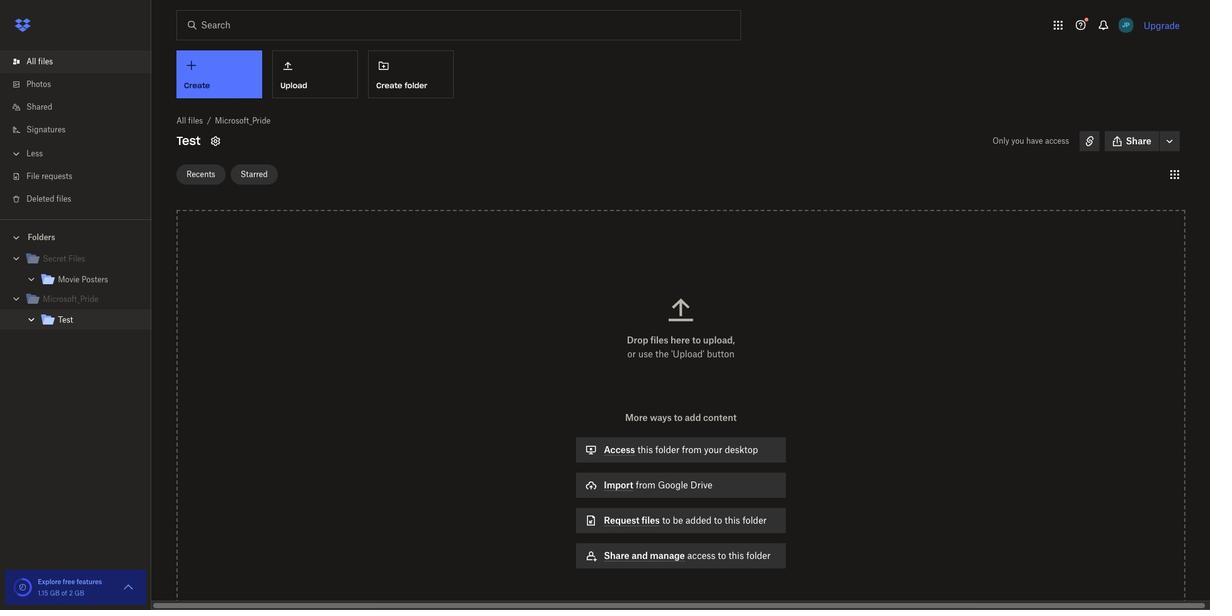 Task type: describe. For each thing, give the bounding box(es) containing it.
folders
[[28, 233, 55, 242]]

requests
[[42, 171, 72, 181]]

more ways to add content
[[625, 412, 737, 423]]

google
[[658, 480, 688, 490]]

or
[[627, 349, 636, 359]]

create folder
[[376, 81, 427, 90]]

create folder button
[[368, 50, 454, 98]]

desktop
[[725, 444, 758, 455]]

1 horizontal spatial test
[[176, 134, 201, 148]]

to down request files to be added to this folder
[[718, 550, 726, 561]]

2
[[69, 589, 73, 597]]

your
[[704, 444, 723, 455]]

group containing movie posters
[[0, 246, 151, 339]]

deleted files link
[[10, 188, 151, 211]]

1 horizontal spatial from
[[682, 444, 702, 455]]

you
[[1012, 136, 1024, 146]]

all for all files / microsoft_pride
[[176, 116, 186, 125]]

folder inside button
[[405, 81, 427, 90]]

files for all files
[[38, 57, 53, 66]]

to right the added
[[714, 515, 722, 526]]

test link
[[40, 312, 141, 329]]

explore free features 1.15 gb of 2 gb
[[38, 578, 102, 597]]

1 vertical spatial test
[[58, 315, 73, 325]]

movie posters link
[[40, 272, 141, 289]]

files for drop files here to upload, or use the 'upload' button
[[650, 335, 669, 345]]

files for deleted files
[[56, 194, 71, 204]]

share button
[[1105, 131, 1159, 151]]

shared
[[26, 102, 52, 112]]

0 horizontal spatial from
[[636, 480, 656, 490]]

microsoft_pride
[[215, 116, 271, 125]]

upload,
[[703, 335, 735, 345]]

less image
[[10, 147, 23, 160]]

signatures
[[26, 125, 66, 134]]

2 gb from the left
[[75, 589, 84, 597]]

access this folder from your desktop
[[604, 444, 758, 455]]

all files / microsoft_pride
[[176, 116, 271, 125]]

files for request files to be added to this folder
[[642, 515, 660, 526]]

share and manage access to this folder
[[604, 550, 771, 561]]

manage
[[650, 550, 685, 561]]

file
[[26, 171, 39, 181]]

to inside drop files here to upload, or use the 'upload' button
[[692, 335, 701, 345]]

create button
[[176, 50, 262, 98]]

drop files here to upload, or use the 'upload' button
[[627, 335, 735, 359]]

starred button
[[230, 164, 278, 184]]

recents button
[[176, 164, 225, 184]]

here
[[671, 335, 690, 345]]

quota usage element
[[13, 577, 33, 598]]

the
[[655, 349, 669, 359]]

2 vertical spatial this
[[729, 550, 744, 561]]

recents
[[187, 169, 215, 179]]

be
[[673, 515, 683, 526]]

movie
[[58, 275, 80, 284]]

deleted
[[26, 194, 54, 204]]



Task type: locate. For each thing, give the bounding box(es) containing it.
test
[[176, 134, 201, 148], [58, 315, 73, 325]]

0 horizontal spatial gb
[[50, 589, 60, 597]]

photos
[[26, 79, 51, 89]]

access
[[1045, 136, 1069, 146], [687, 550, 716, 561]]

to left add
[[674, 412, 683, 423]]

files
[[38, 57, 53, 66], [188, 116, 203, 125], [56, 194, 71, 204], [650, 335, 669, 345], [642, 515, 660, 526]]

1 horizontal spatial share
[[1126, 136, 1152, 146]]

from right import
[[636, 480, 656, 490]]

1 vertical spatial all
[[176, 116, 186, 125]]

use
[[638, 349, 653, 359]]

from left "your"
[[682, 444, 702, 455]]

signatures link
[[10, 119, 151, 141]]

microsoft_pride link
[[215, 115, 271, 127]]

request
[[604, 515, 640, 526]]

file requests
[[26, 171, 72, 181]]

1 horizontal spatial all files link
[[176, 115, 203, 127]]

deleted files
[[26, 194, 71, 204]]

0 vertical spatial all
[[26, 57, 36, 66]]

create inside button
[[376, 81, 402, 90]]

free
[[63, 578, 75, 586]]

of
[[61, 589, 67, 597]]

create for create
[[184, 81, 210, 90]]

create for create folder
[[376, 81, 402, 90]]

import
[[604, 480, 633, 490]]

0 vertical spatial test
[[176, 134, 201, 148]]

posters
[[82, 275, 108, 284]]

import from google drive
[[604, 480, 713, 490]]

jp button
[[1116, 15, 1136, 35]]

share inside button
[[1126, 136, 1152, 146]]

folder settings image
[[208, 134, 223, 149]]

1 gb from the left
[[50, 589, 60, 597]]

share for share and manage access to this folder
[[604, 550, 630, 561]]

added
[[686, 515, 712, 526]]

button
[[707, 349, 735, 359]]

upgrade
[[1144, 20, 1180, 31]]

only you have access
[[993, 136, 1069, 146]]

all left /
[[176, 116, 186, 125]]

0 vertical spatial access
[[1045, 136, 1069, 146]]

have
[[1026, 136, 1043, 146]]

explore
[[38, 578, 61, 586]]

access for have
[[1045, 136, 1069, 146]]

ways
[[650, 412, 672, 423]]

1 horizontal spatial all
[[176, 116, 186, 125]]

starred
[[241, 169, 268, 179]]

access for manage
[[687, 550, 716, 561]]

0 horizontal spatial share
[[604, 550, 630, 561]]

from
[[682, 444, 702, 455], [636, 480, 656, 490]]

access
[[604, 444, 635, 455]]

upload button
[[272, 50, 358, 98]]

share
[[1126, 136, 1152, 146], [604, 550, 630, 561]]

0 vertical spatial this
[[638, 444, 653, 455]]

files inside "list item"
[[38, 57, 53, 66]]

more
[[625, 412, 648, 423]]

drop
[[627, 335, 648, 345]]

all files link up shared link
[[10, 50, 151, 73]]

0 horizontal spatial all files link
[[10, 50, 151, 73]]

'upload'
[[671, 349, 705, 359]]

0 vertical spatial share
[[1126, 136, 1152, 146]]

and
[[632, 550, 648, 561]]

1 horizontal spatial access
[[1045, 136, 1069, 146]]

add
[[685, 412, 701, 423]]

0 horizontal spatial all
[[26, 57, 36, 66]]

0 horizontal spatial test
[[58, 315, 73, 325]]

this right access
[[638, 444, 653, 455]]

to left be
[[662, 515, 671, 526]]

upgrade link
[[1144, 20, 1180, 31]]

0 vertical spatial all files link
[[10, 50, 151, 73]]

files inside drop files here to upload, or use the 'upload' button
[[650, 335, 669, 345]]

file requests link
[[10, 165, 151, 188]]

gb
[[50, 589, 60, 597], [75, 589, 84, 597]]

upload
[[280, 81, 307, 90]]

create inside 'popup button'
[[184, 81, 210, 90]]

features
[[77, 578, 102, 586]]

files up the "photos"
[[38, 57, 53, 66]]

1 horizontal spatial create
[[376, 81, 402, 90]]

group
[[0, 246, 151, 339]]

folder
[[405, 81, 427, 90], [655, 444, 680, 455], [743, 515, 767, 526], [747, 550, 771, 561]]

files for all files / microsoft_pride
[[188, 116, 203, 125]]

share inside more ways to add content "element"
[[604, 550, 630, 561]]

test down the movie
[[58, 315, 73, 325]]

1 vertical spatial from
[[636, 480, 656, 490]]

files up the
[[650, 335, 669, 345]]

access inside more ways to add content "element"
[[687, 550, 716, 561]]

jp
[[1122, 21, 1130, 29]]

less
[[26, 149, 43, 158]]

photos link
[[10, 73, 151, 96]]

folders button
[[0, 228, 151, 246]]

this
[[638, 444, 653, 455], [725, 515, 740, 526], [729, 550, 744, 561]]

files left /
[[188, 116, 203, 125]]

all files
[[26, 57, 53, 66]]

1 vertical spatial share
[[604, 550, 630, 561]]

movie posters
[[58, 275, 108, 284]]

list
[[0, 43, 151, 219]]

all files list item
[[0, 50, 151, 73]]

0 horizontal spatial create
[[184, 81, 210, 90]]

files right 'deleted'
[[56, 194, 71, 204]]

all
[[26, 57, 36, 66], [176, 116, 186, 125]]

drive
[[691, 480, 713, 490]]

Search in folder "Dropbox" text field
[[201, 18, 715, 32]]

1 vertical spatial this
[[725, 515, 740, 526]]

1 vertical spatial all files link
[[176, 115, 203, 127]]

gb right 2
[[75, 589, 84, 597]]

1 horizontal spatial gb
[[75, 589, 84, 597]]

gb left "of"
[[50, 589, 60, 597]]

all for all files
[[26, 57, 36, 66]]

this right the added
[[725, 515, 740, 526]]

to right here
[[692, 335, 701, 345]]

access right 'have'
[[1045, 136, 1069, 146]]

list containing all files
[[0, 43, 151, 219]]

all up the "photos"
[[26, 57, 36, 66]]

/
[[207, 116, 211, 125]]

only
[[993, 136, 1010, 146]]

test left folder settings image
[[176, 134, 201, 148]]

request files to be added to this folder
[[604, 515, 767, 526]]

create
[[376, 81, 402, 90], [184, 81, 210, 90]]

share for share
[[1126, 136, 1152, 146]]

files left be
[[642, 515, 660, 526]]

more ways to add content element
[[574, 411, 788, 581]]

all inside "list item"
[[26, 57, 36, 66]]

0 vertical spatial from
[[682, 444, 702, 455]]

access right manage
[[687, 550, 716, 561]]

1.15
[[38, 589, 48, 597]]

dropbox image
[[10, 13, 35, 38]]

all files link
[[10, 50, 151, 73], [176, 115, 203, 127]]

shared link
[[10, 96, 151, 119]]

to
[[692, 335, 701, 345], [674, 412, 683, 423], [662, 515, 671, 526], [714, 515, 722, 526], [718, 550, 726, 561]]

all files link left /
[[176, 115, 203, 127]]

1 vertical spatial access
[[687, 550, 716, 561]]

this down request files to be added to this folder
[[729, 550, 744, 561]]

files inside more ways to add content "element"
[[642, 515, 660, 526]]

0 horizontal spatial access
[[687, 550, 716, 561]]

content
[[703, 412, 737, 423]]



Task type: vqa. For each thing, say whether or not it's contained in the screenshot.
Import from Google Drive
yes



